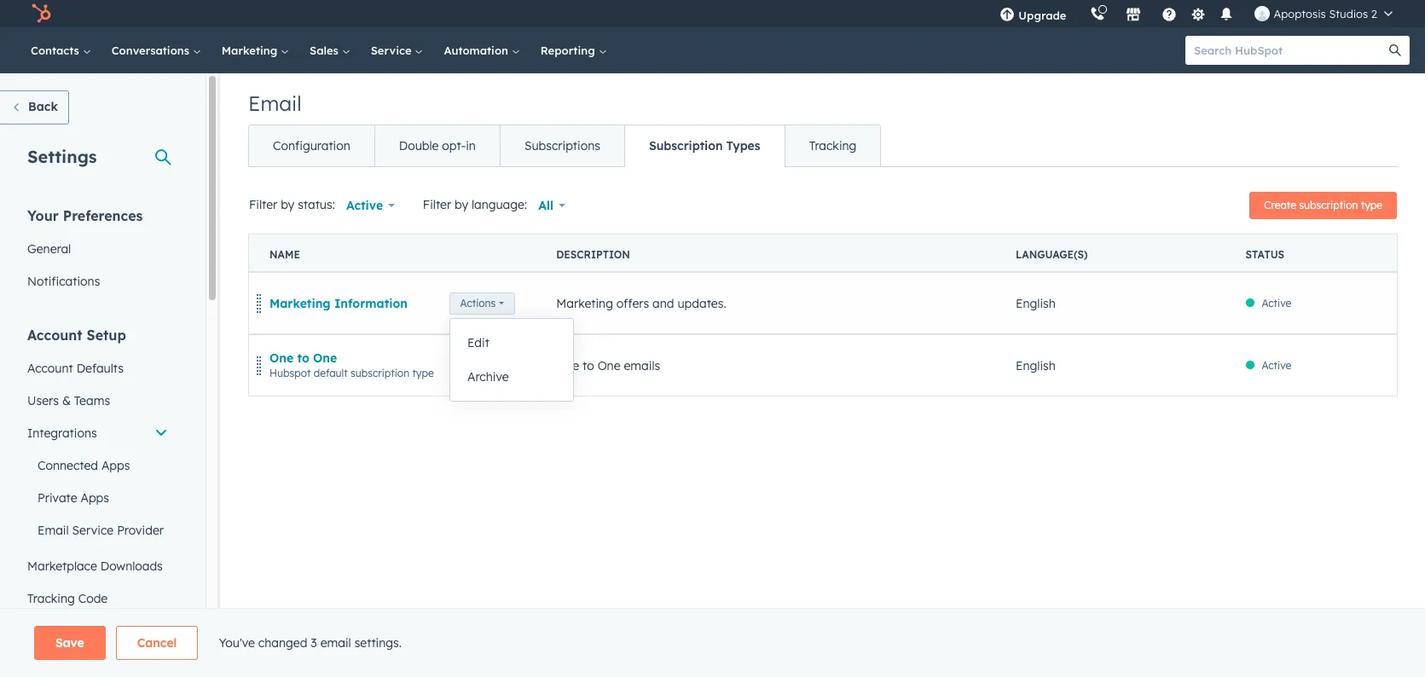 Task type: describe. For each thing, give the bounding box(es) containing it.
0 vertical spatial service
[[371, 44, 415, 57]]

privacy
[[27, 624, 69, 639]]

all
[[539, 198, 554, 213]]

opt-
[[442, 138, 466, 154]]

account defaults
[[27, 361, 124, 376]]

subscription inside button
[[1300, 199, 1359, 212]]

private apps
[[38, 491, 109, 506]]

account for account setup
[[27, 327, 82, 344]]

subscription types link
[[624, 125, 785, 166]]

your
[[27, 207, 59, 224]]

& for privacy
[[72, 624, 81, 639]]

connected apps
[[38, 458, 130, 474]]

filter by status:
[[249, 197, 335, 212]]

email service provider link
[[17, 514, 178, 547]]

2
[[1372, 7, 1378, 20]]

email
[[320, 636, 351, 651]]

search image
[[1390, 44, 1402, 56]]

save button
[[34, 626, 106, 660]]

hubspot image
[[31, 3, 51, 24]]

marketing offers and updates.
[[556, 296, 727, 311]]

help image
[[1162, 8, 1178, 23]]

reporting link
[[530, 27, 617, 73]]

tracking for tracking code
[[27, 591, 75, 607]]

create subscription type
[[1265, 199, 1383, 212]]

edit
[[468, 335, 490, 351]]

Search HubSpot search field
[[1186, 36, 1395, 65]]

and
[[653, 296, 674, 311]]

actions
[[460, 296, 496, 309]]

english for one to one emails
[[1016, 358, 1056, 373]]

downloads
[[100, 559, 163, 574]]

cancel
[[137, 636, 177, 651]]

subscription types
[[649, 138, 761, 154]]

tracking code
[[27, 591, 108, 607]]

upgrade image
[[1000, 8, 1016, 23]]

back
[[28, 99, 58, 114]]

subscriptions
[[525, 138, 601, 154]]

marketplaces image
[[1127, 8, 1142, 23]]

sales
[[310, 44, 342, 57]]

apps for private apps
[[81, 491, 109, 506]]

contacts
[[31, 44, 83, 57]]

marketplace downloads link
[[17, 550, 178, 583]]

integrations
[[27, 426, 97, 441]]

account for account defaults
[[27, 361, 73, 376]]

changed
[[258, 636, 307, 651]]

notifications image
[[1220, 8, 1235, 23]]

tracking for tracking
[[809, 138, 857, 154]]

provider
[[117, 523, 164, 538]]

description
[[556, 248, 630, 261]]

contacts link
[[20, 27, 101, 73]]

3
[[311, 636, 317, 651]]

teams
[[74, 393, 110, 409]]

calling icon button
[[1084, 3, 1113, 25]]

general
[[27, 241, 71, 257]]

in
[[466, 138, 476, 154]]

privacy & consent link
[[17, 615, 178, 648]]

users
[[27, 393, 59, 409]]

email service provider
[[38, 523, 164, 538]]

apoptosis studios 2
[[1274, 7, 1378, 20]]

to for emails
[[583, 358, 594, 373]]

service link
[[361, 27, 434, 73]]

notifications
[[27, 274, 100, 289]]

subscription
[[649, 138, 723, 154]]

cancel button
[[116, 626, 198, 660]]

tracking link
[[785, 125, 881, 166]]

subscriptions link
[[500, 125, 624, 166]]

double opt-in
[[399, 138, 476, 154]]

consent
[[84, 624, 130, 639]]

settings link
[[1188, 5, 1209, 23]]

tara schultz image
[[1255, 6, 1271, 21]]

users & teams link
[[17, 385, 178, 417]]

hubspot
[[270, 366, 311, 379]]

email for email
[[248, 90, 302, 116]]

to for hubspot
[[297, 350, 309, 366]]

studios
[[1330, 7, 1369, 20]]

email for email service provider
[[38, 523, 69, 538]]

create subscription type button
[[1250, 192, 1398, 219]]

settings image
[[1191, 7, 1206, 23]]

settings.
[[355, 636, 402, 651]]

marketing for marketing information
[[270, 296, 331, 311]]

security
[[27, 656, 73, 671]]

private apps link
[[17, 482, 178, 514]]

language:
[[472, 197, 527, 212]]

one to one button
[[270, 350, 337, 366]]

marketing for marketing offers and updates.
[[556, 296, 613, 311]]

actions button
[[449, 292, 516, 314]]

setup
[[87, 327, 126, 344]]

information
[[334, 296, 408, 311]]

edit button
[[450, 326, 573, 360]]

by for status:
[[281, 197, 295, 212]]

one to one hubspot default subscription type
[[270, 350, 434, 379]]

connected apps link
[[17, 450, 178, 482]]

conversations link
[[101, 27, 211, 73]]

double opt-in link
[[374, 125, 500, 166]]

configuration link
[[249, 125, 374, 166]]

status
[[1246, 248, 1285, 261]]

default
[[314, 366, 348, 379]]

filter for filter by language:
[[423, 197, 451, 212]]

menu containing apoptosis studios 2
[[988, 0, 1405, 27]]



Task type: locate. For each thing, give the bounding box(es) containing it.
1 horizontal spatial by
[[455, 197, 468, 212]]

preferences
[[63, 207, 143, 224]]

private
[[38, 491, 77, 506]]

apps inside connected apps link
[[101, 458, 130, 474]]

general link
[[17, 233, 178, 265]]

type inside one to one hubspot default subscription type
[[412, 366, 434, 379]]

0 horizontal spatial &
[[62, 393, 71, 409]]

2 by from the left
[[455, 197, 468, 212]]

active inside popup button
[[346, 198, 383, 213]]

apps up email service provider link
[[81, 491, 109, 506]]

name
[[270, 248, 300, 261]]

0 horizontal spatial to
[[297, 350, 309, 366]]

filter
[[249, 197, 278, 212], [423, 197, 451, 212]]

1 horizontal spatial service
[[371, 44, 415, 57]]

marketing
[[222, 44, 281, 57], [270, 296, 331, 311], [556, 296, 613, 311]]

archive
[[468, 369, 509, 385]]

users & teams
[[27, 393, 110, 409]]

one
[[270, 350, 294, 366], [313, 350, 337, 366], [556, 358, 579, 373], [598, 358, 621, 373]]

by for language:
[[455, 197, 468, 212]]

& right privacy
[[72, 624, 81, 639]]

email down the private
[[38, 523, 69, 538]]

service right sales link
[[371, 44, 415, 57]]

double
[[399, 138, 439, 154]]

1 horizontal spatial tracking
[[809, 138, 857, 154]]

you've changed 3 email settings.
[[219, 636, 402, 651]]

account up account defaults
[[27, 327, 82, 344]]

2 vertical spatial active
[[1262, 359, 1292, 372]]

1 vertical spatial active
[[1262, 296, 1292, 309]]

offers
[[617, 296, 649, 311]]

active button
[[335, 189, 406, 223]]

menu
[[988, 0, 1405, 27]]

0 vertical spatial english
[[1016, 296, 1056, 311]]

2 account from the top
[[27, 361, 73, 376]]

account setup element
[[17, 326, 178, 677]]

&
[[62, 393, 71, 409], [72, 624, 81, 639]]

1 horizontal spatial filter
[[423, 197, 451, 212]]

tracking inside navigation
[[809, 138, 857, 154]]

0 horizontal spatial type
[[412, 366, 434, 379]]

language(s)
[[1016, 248, 1088, 261]]

marketplace downloads
[[27, 559, 163, 574]]

subscription
[[1300, 199, 1359, 212], [351, 366, 410, 379]]

subscription right create
[[1300, 199, 1359, 212]]

sales link
[[300, 27, 361, 73]]

marketing left 'sales'
[[222, 44, 281, 57]]

2 english from the top
[[1016, 358, 1056, 373]]

& for users
[[62, 393, 71, 409]]

1 vertical spatial subscription
[[351, 366, 410, 379]]

0 vertical spatial account
[[27, 327, 82, 344]]

1 horizontal spatial email
[[248, 90, 302, 116]]

help button
[[1156, 0, 1185, 27]]

0 vertical spatial email
[[248, 90, 302, 116]]

integrations button
[[17, 417, 178, 450]]

service down the private apps link on the bottom left
[[72, 523, 114, 538]]

status:
[[298, 197, 335, 212]]

by
[[281, 197, 295, 212], [455, 197, 468, 212]]

active
[[346, 198, 383, 213], [1262, 296, 1292, 309], [1262, 359, 1292, 372]]

configuration
[[273, 138, 350, 154]]

account defaults link
[[17, 352, 178, 385]]

subscription inside one to one hubspot default subscription type
[[351, 366, 410, 379]]

email up configuration
[[248, 90, 302, 116]]

marketplace
[[27, 559, 97, 574]]

apoptosis studios 2 button
[[1245, 0, 1404, 27]]

1 vertical spatial tracking
[[27, 591, 75, 607]]

defaults
[[77, 361, 124, 376]]

filter for filter by status:
[[249, 197, 278, 212]]

active for one to one emails
[[1262, 359, 1292, 372]]

email inside account setup element
[[38, 523, 69, 538]]

marketing down name
[[270, 296, 331, 311]]

save
[[55, 636, 84, 651]]

navigation containing configuration
[[248, 125, 882, 167]]

0 vertical spatial active
[[346, 198, 383, 213]]

reporting
[[541, 44, 599, 57]]

1 vertical spatial english
[[1016, 358, 1056, 373]]

upgrade
[[1019, 9, 1067, 22]]

1 vertical spatial apps
[[81, 491, 109, 506]]

0 horizontal spatial filter
[[249, 197, 278, 212]]

1 filter from the left
[[249, 197, 278, 212]]

to inside one to one hubspot default subscription type
[[297, 350, 309, 366]]

types
[[727, 138, 761, 154]]

1 horizontal spatial &
[[72, 624, 81, 639]]

active for marketing offers and updates.
[[1262, 296, 1292, 309]]

to up hubspot on the left of the page
[[297, 350, 309, 366]]

notifications link
[[17, 265, 178, 298]]

privacy & consent
[[27, 624, 130, 639]]

create
[[1265, 199, 1297, 212]]

code
[[78, 591, 108, 607]]

subscription right default
[[351, 366, 410, 379]]

connected
[[38, 458, 98, 474]]

all button
[[527, 189, 577, 223]]

apps up the private apps link on the bottom left
[[101, 458, 130, 474]]

1 account from the top
[[27, 327, 82, 344]]

apps for connected apps
[[101, 458, 130, 474]]

automation
[[444, 44, 512, 57]]

conversations
[[112, 44, 193, 57]]

marketing information
[[270, 296, 408, 311]]

emails
[[624, 358, 661, 373]]

archive button
[[450, 360, 573, 394]]

back link
[[0, 90, 69, 125]]

filter down double opt-in link
[[423, 197, 451, 212]]

settings
[[27, 146, 97, 167]]

& right users
[[62, 393, 71, 409]]

you've
[[219, 636, 255, 651]]

account up users
[[27, 361, 73, 376]]

1 vertical spatial account
[[27, 361, 73, 376]]

by left status:
[[281, 197, 295, 212]]

to left emails
[[583, 358, 594, 373]]

tracking
[[809, 138, 857, 154], [27, 591, 75, 607]]

your preferences element
[[17, 206, 178, 298]]

0 horizontal spatial service
[[72, 523, 114, 538]]

marketing for marketing
[[222, 44, 281, 57]]

account setup
[[27, 327, 126, 344]]

0 horizontal spatial email
[[38, 523, 69, 538]]

service inside account setup element
[[72, 523, 114, 538]]

1 horizontal spatial type
[[1361, 199, 1383, 212]]

apps inside the private apps link
[[81, 491, 109, 506]]

navigation
[[248, 125, 882, 167]]

apoptosis
[[1274, 7, 1327, 20]]

service
[[371, 44, 415, 57], [72, 523, 114, 538]]

1 english from the top
[[1016, 296, 1056, 311]]

calling icon image
[[1091, 7, 1106, 22]]

1 vertical spatial type
[[412, 366, 434, 379]]

english for marketing offers and updates.
[[1016, 296, 1056, 311]]

1 vertical spatial service
[[72, 523, 114, 538]]

menu item
[[1079, 0, 1082, 27]]

0 horizontal spatial tracking
[[27, 591, 75, 607]]

by left language:
[[455, 197, 468, 212]]

0 vertical spatial &
[[62, 393, 71, 409]]

marketing information button
[[270, 296, 408, 311]]

notifications button
[[1213, 0, 1242, 27]]

marketing link
[[211, 27, 300, 73]]

1 horizontal spatial subscription
[[1300, 199, 1359, 212]]

filter left status:
[[249, 197, 278, 212]]

0 vertical spatial tracking
[[809, 138, 857, 154]]

tracking inside account setup element
[[27, 591, 75, 607]]

0 vertical spatial type
[[1361, 199, 1383, 212]]

one to one emails
[[556, 358, 661, 373]]

your preferences
[[27, 207, 143, 224]]

updates.
[[678, 296, 727, 311]]

1 vertical spatial email
[[38, 523, 69, 538]]

1 vertical spatial &
[[72, 624, 81, 639]]

1 horizontal spatial to
[[583, 358, 594, 373]]

0 vertical spatial subscription
[[1300, 199, 1359, 212]]

0 vertical spatial apps
[[101, 458, 130, 474]]

0 horizontal spatial by
[[281, 197, 295, 212]]

1 by from the left
[[281, 197, 295, 212]]

type inside button
[[1361, 199, 1383, 212]]

2 filter from the left
[[423, 197, 451, 212]]

marketing left offers
[[556, 296, 613, 311]]

to
[[297, 350, 309, 366], [583, 358, 594, 373]]

marketplaces button
[[1116, 0, 1152, 27]]

0 horizontal spatial subscription
[[351, 366, 410, 379]]



Task type: vqa. For each thing, say whether or not it's contained in the screenshot.
left 'subscription'
yes



